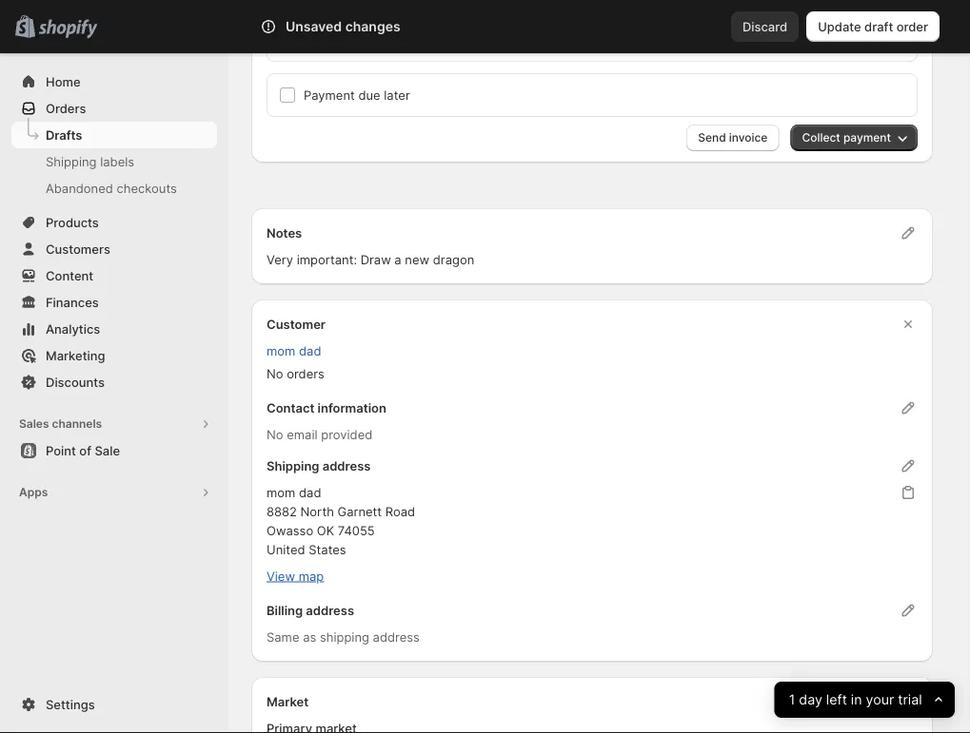 Task type: describe. For each thing, give the bounding box(es) containing it.
shopify image
[[38, 19, 97, 39]]

collect
[[802, 131, 840, 145]]

update draft order button
[[806, 11, 940, 42]]

$0.00
[[871, 2, 905, 17]]

search
[[259, 19, 300, 34]]

update draft order
[[818, 19, 928, 34]]

collect payment
[[802, 131, 891, 145]]

garnett
[[338, 505, 382, 519]]

home
[[46, 74, 81, 89]]

send
[[698, 131, 726, 145]]

drafts
[[46, 128, 82, 142]]

draw
[[360, 252, 391, 267]]

unsaved
[[286, 19, 342, 35]]

payment
[[843, 131, 891, 145]]

k
[[764, 19, 773, 34]]

draft
[[864, 19, 893, 34]]

products link
[[11, 209, 217, 236]]

due
[[358, 88, 380, 102]]

view map link
[[267, 569, 324, 584]]

a
[[394, 252, 401, 267]]

important:
[[297, 252, 357, 267]]

point of sale button
[[0, 438, 228, 465]]

shipping for shipping address
[[267, 459, 319, 474]]

left
[[826, 692, 847, 709]]

states
[[309, 543, 346, 557]]

of
[[79, 444, 91, 458]]

later
[[384, 88, 410, 102]]

drafts link
[[11, 122, 217, 149]]

no inside 'mom dad no orders'
[[267, 367, 283, 381]]

ok
[[317, 524, 334, 538]]

sale
[[95, 444, 120, 458]]

shipping labels link
[[11, 149, 217, 175]]

settings link
[[11, 692, 217, 719]]

mom dad link
[[267, 344, 321, 358]]

provided
[[321, 427, 372, 442]]

home link
[[11, 69, 217, 95]]

payment due later
[[304, 88, 410, 102]]

finances
[[46, 295, 99, 310]]

$8.50
[[870, 32, 905, 47]]

road
[[385, 505, 415, 519]]

⌘ k
[[750, 19, 773, 34]]

day
[[799, 692, 823, 709]]

same as shipping address
[[267, 630, 420, 645]]

point
[[46, 444, 76, 458]]

mom for mom dad no orders
[[267, 344, 295, 358]]

discard button
[[731, 11, 799, 42]]

new
[[405, 252, 429, 267]]

shipping for shipping labels
[[46, 154, 97, 169]]

trial
[[898, 692, 922, 709]]

apps button
[[11, 480, 217, 506]]

same
[[267, 630, 299, 645]]

customers link
[[11, 236, 217, 263]]

mom for mom dad 8882 north garnett road owasso ok 74055 united states
[[267, 485, 295, 500]]

74055
[[338, 524, 375, 538]]

mom dad 8882 north garnett road owasso ok 74055 united states
[[267, 485, 415, 557]]

customer
[[267, 317, 326, 332]]

8882
[[267, 505, 297, 519]]

analytics
[[46, 322, 100, 337]]

very important: draw a new dragon
[[267, 252, 474, 267]]

channels
[[52, 417, 102, 431]]

shipping
[[320, 630, 369, 645]]



Task type: locate. For each thing, give the bounding box(es) containing it.
map
[[299, 569, 324, 584]]

2 mom from the top
[[267, 485, 295, 500]]

orders
[[46, 101, 86, 116]]

1 horizontal spatial shipping
[[267, 459, 319, 474]]

1 dad from the top
[[299, 344, 321, 358]]

1 day left in your trial
[[789, 692, 922, 709]]

dad inside mom dad 8882 north garnett road owasso ok 74055 united states
[[299, 485, 321, 500]]

in
[[851, 692, 862, 709]]

address down provided
[[322, 459, 371, 474]]

customers
[[46, 242, 110, 257]]

content
[[46, 268, 93, 283]]

mom dad no orders
[[267, 344, 324, 381]]

marketing
[[46, 348, 105, 363]]

total
[[279, 32, 309, 47]]

payment
[[304, 88, 355, 102]]

information
[[318, 401, 386, 416]]

1 mom from the top
[[267, 344, 295, 358]]

address
[[322, 459, 371, 474], [306, 604, 354, 618], [373, 630, 420, 645]]

dad for orders
[[299, 344, 321, 358]]

labels
[[100, 154, 134, 169]]

mom
[[267, 344, 295, 358], [267, 485, 295, 500]]

update
[[818, 19, 861, 34]]

shipping address
[[267, 459, 371, 474]]

invoice
[[729, 131, 768, 145]]

1
[[789, 692, 795, 709]]

shipping down email
[[267, 459, 319, 474]]

1 vertical spatial no
[[267, 427, 283, 442]]

discounts link
[[11, 369, 217, 396]]

billing
[[267, 604, 303, 618]]

market
[[267, 695, 309, 710]]

0 vertical spatial dad
[[299, 344, 321, 358]]

dad for north
[[299, 485, 321, 500]]

shipping down 'drafts'
[[46, 154, 97, 169]]

abandoned checkouts link
[[11, 175, 217, 202]]

apps
[[19, 486, 48, 500]]

address for billing address
[[306, 604, 354, 618]]

0 vertical spatial mom
[[267, 344, 295, 358]]

north
[[300, 505, 334, 519]]

as
[[303, 630, 316, 645]]

mom up the 8882
[[267, 485, 295, 500]]

analytics link
[[11, 316, 217, 343]]

checkouts
[[117, 181, 177, 196]]

1 vertical spatial mom
[[267, 485, 295, 500]]

mom inside mom dad 8882 north garnett road owasso ok 74055 united states
[[267, 485, 295, 500]]

1 no from the top
[[267, 367, 283, 381]]

dragon
[[433, 252, 474, 267]]

⌘
[[750, 19, 761, 34]]

0 vertical spatial no
[[267, 367, 283, 381]]

send invoice
[[698, 131, 768, 145]]

2 vertical spatial address
[[373, 630, 420, 645]]

1 day left in your trial button
[[775, 683, 955, 719]]

abandoned checkouts
[[46, 181, 177, 196]]

address for shipping address
[[322, 459, 371, 474]]

products
[[46, 215, 99, 230]]

orders
[[287, 367, 324, 381]]

discounts
[[46, 375, 105, 390]]

no down mom dad link
[[267, 367, 283, 381]]

address up same as shipping address
[[306, 604, 354, 618]]

notes
[[267, 226, 302, 240]]

0 vertical spatial shipping
[[46, 154, 97, 169]]

dad inside 'mom dad no orders'
[[299, 344, 321, 358]]

owasso
[[267, 524, 313, 538]]

discard
[[742, 19, 787, 34]]

collect payment button
[[790, 125, 918, 151]]

address right 'shipping'
[[373, 630, 420, 645]]

settings
[[46, 698, 95, 713]]

billing address
[[267, 604, 354, 618]]

dad
[[299, 344, 321, 358], [299, 485, 321, 500]]

1 vertical spatial address
[[306, 604, 354, 618]]

finances link
[[11, 289, 217, 316]]

marketing link
[[11, 343, 217, 369]]

mom inside 'mom dad no orders'
[[267, 344, 295, 358]]

shipping
[[46, 154, 97, 169], [267, 459, 319, 474]]

2 dad from the top
[[299, 485, 321, 500]]

send invoice button
[[687, 125, 779, 151]]

dad up orders
[[299, 344, 321, 358]]

0 horizontal spatial shipping
[[46, 154, 97, 169]]

abandoned
[[46, 181, 113, 196]]

sales channels button
[[11, 411, 217, 438]]

1 vertical spatial shipping
[[267, 459, 319, 474]]

changes
[[345, 19, 400, 35]]

shipping inside shipping labels link
[[46, 154, 97, 169]]

view
[[267, 569, 295, 584]]

1 vertical spatial dad
[[299, 485, 321, 500]]

0 vertical spatial address
[[322, 459, 371, 474]]

point of sale
[[46, 444, 120, 458]]

2 no from the top
[[267, 427, 283, 442]]

no left email
[[267, 427, 283, 442]]

sales channels
[[19, 417, 102, 431]]

your
[[866, 692, 894, 709]]

no
[[267, 367, 283, 381], [267, 427, 283, 442]]

content link
[[11, 263, 217, 289]]

no email provided
[[267, 427, 372, 442]]

unsaved changes
[[286, 19, 400, 35]]

view map
[[267, 569, 324, 584]]

email
[[287, 427, 318, 442]]

point of sale link
[[11, 438, 217, 465]]

dad up north
[[299, 485, 321, 500]]

mom down customer
[[267, 344, 295, 358]]

contact information
[[267, 401, 386, 416]]

contact
[[267, 401, 314, 416]]

united
[[267, 543, 305, 557]]



Task type: vqa. For each thing, say whether or not it's contained in the screenshot.
Home link in the left of the page
yes



